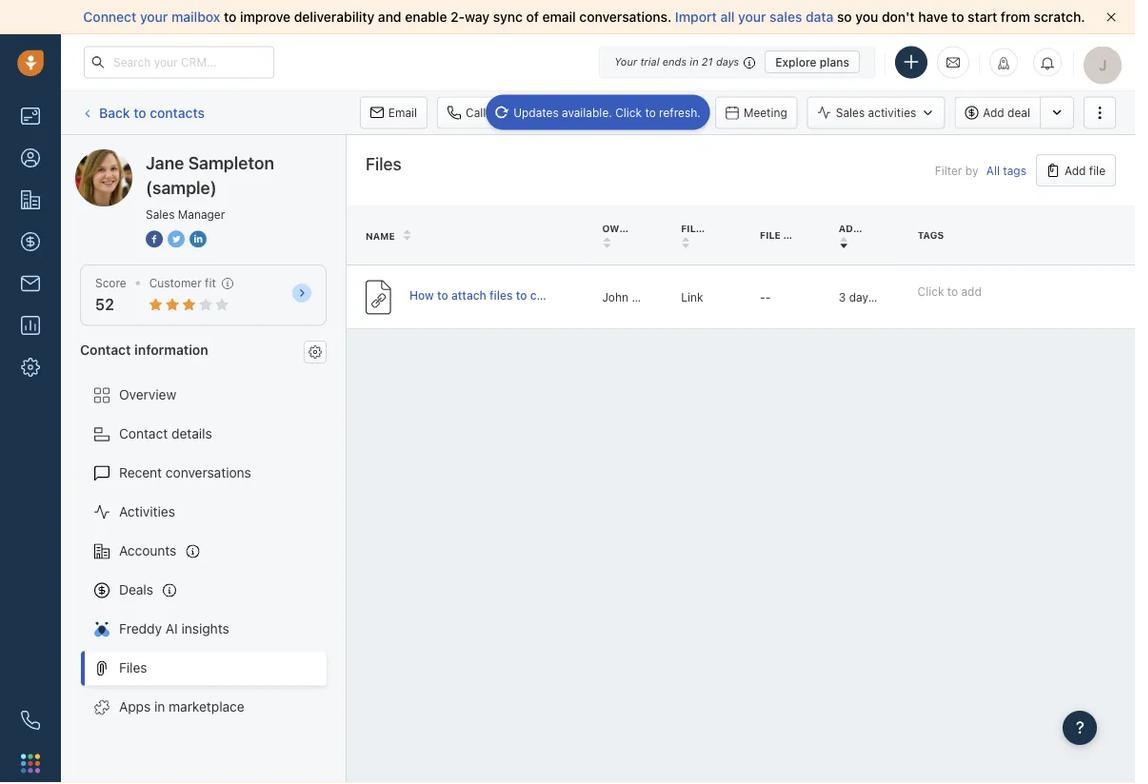 Task type: describe. For each thing, give the bounding box(es) containing it.
file for file size
[[760, 230, 781, 241]]

overview
[[119, 387, 176, 403]]

explore
[[775, 55, 817, 69]]

to right back
[[134, 105, 146, 120]]

name
[[366, 230, 395, 241]]

to right how
[[437, 288, 448, 302]]

connect your mailbox link
[[83, 9, 224, 25]]

information
[[134, 342, 208, 357]]

refresh.
[[659, 106, 701, 119]]

to right files
[[516, 288, 527, 302]]

back to contacts link
[[80, 98, 206, 128]]

type
[[704, 223, 730, 234]]

1 vertical spatial files
[[119, 660, 147, 676]]

and
[[378, 9, 401, 25]]

way
[[465, 9, 490, 25]]

deal
[[1008, 106, 1030, 119]]

all
[[986, 164, 1000, 177]]

added
[[839, 223, 874, 234]]

call button
[[437, 97, 495, 129]]

import
[[675, 9, 717, 25]]

recent
[[119, 465, 162, 481]]

john smith
[[602, 290, 663, 304]]

0 vertical spatial files
[[366, 153, 402, 174]]

0 horizontal spatial in
[[154, 700, 165, 715]]

explore plans link
[[765, 50, 860, 73]]

freddy ai insights
[[119, 621, 229, 637]]

meeting
[[744, 106, 787, 120]]

recent conversations
[[119, 465, 251, 481]]

task
[[670, 106, 695, 120]]

how to attach files to contacts?
[[409, 288, 584, 302]]

file type
[[681, 223, 730, 234]]

2-
[[451, 9, 465, 25]]

insights
[[181, 621, 229, 637]]

details
[[171, 426, 212, 442]]

customer fit
[[149, 277, 216, 290]]

to left add
[[947, 285, 958, 299]]

phone element
[[11, 702, 50, 740]]

3
[[839, 290, 846, 304]]

add deal button
[[954, 97, 1040, 129]]

to left refresh. on the top right of page
[[645, 106, 656, 119]]

sms button
[[537, 97, 600, 129]]

available.
[[562, 106, 612, 119]]

1 - from the left
[[760, 290, 765, 304]]

call
[[466, 106, 486, 120]]

contact for contact information
[[80, 342, 131, 357]]

sampleton up manager
[[188, 152, 274, 173]]

sales manager
[[146, 208, 225, 221]]

all tags link
[[986, 164, 1026, 177]]

jane sampleton (sample) down contacts
[[113, 149, 270, 165]]

2 - from the left
[[765, 290, 771, 304]]

file for file type
[[681, 223, 702, 234]]

on
[[876, 223, 891, 234]]

freshworks switcher image
[[21, 754, 40, 774]]

0 horizontal spatial click
[[615, 106, 642, 119]]

contacts?
[[530, 288, 584, 302]]

sales
[[770, 9, 802, 25]]

your
[[614, 56, 637, 68]]

contact for contact details
[[119, 426, 168, 442]]

sync
[[493, 9, 523, 25]]

updates available. click to refresh.
[[513, 106, 701, 119]]

add for add file
[[1065, 164, 1086, 177]]

0 vertical spatial (sample)
[[216, 149, 270, 165]]

marketplace
[[169, 700, 244, 715]]

don't
[[882, 9, 915, 25]]

sms
[[566, 106, 591, 120]]

ends
[[662, 56, 687, 68]]

customer
[[149, 277, 202, 290]]

sales activities
[[836, 106, 916, 119]]

21
[[702, 56, 713, 68]]

apps in marketplace
[[119, 700, 244, 715]]

start
[[968, 9, 997, 25]]

--
[[760, 290, 771, 304]]

updates
[[513, 106, 559, 119]]

you
[[855, 9, 878, 25]]

mailbox
[[171, 9, 220, 25]]

file
[[1089, 164, 1106, 177]]

52
[[95, 296, 114, 314]]

score 52
[[95, 277, 126, 314]]

0 horizontal spatial days
[[716, 56, 739, 68]]

1 vertical spatial (sample)
[[146, 177, 217, 198]]

meeting button
[[715, 97, 798, 129]]

ai
[[166, 621, 178, 637]]

explore plans
[[775, 55, 849, 69]]

back to contacts
[[99, 105, 205, 120]]

add
[[961, 285, 982, 299]]

attach
[[451, 288, 486, 302]]

52 button
[[95, 296, 114, 314]]

phone image
[[21, 711, 40, 730]]



Task type: vqa. For each thing, say whether or not it's contained in the screenshot.
all time periods within dropdown button
no



Task type: locate. For each thing, give the bounding box(es) containing it.
connect your mailbox to improve deliverability and enable 2-way sync of email conversations. import all your sales data so you don't have to start from scratch.
[[83, 9, 1085, 25]]

your right all
[[738, 9, 766, 25]]

0 vertical spatial add
[[983, 106, 1004, 119]]

sales left activities
[[836, 106, 865, 119]]

click right available. at top
[[615, 106, 642, 119]]

add left file
[[1065, 164, 1086, 177]]

linkedin circled image
[[190, 229, 207, 249]]

scratch.
[[1034, 9, 1085, 25]]

to left start
[[951, 9, 964, 25]]

of
[[526, 9, 539, 25]]

0 horizontal spatial your
[[140, 9, 168, 25]]

add inside add file button
[[1065, 164, 1086, 177]]

contact
[[80, 342, 131, 357], [119, 426, 168, 442]]

(sample) up manager
[[216, 149, 270, 165]]

twitter circled image
[[168, 229, 185, 249]]

1 your from the left
[[140, 9, 168, 25]]

0 horizontal spatial sales
[[146, 208, 175, 221]]

contacts
[[150, 105, 205, 120]]

1 vertical spatial days
[[849, 290, 874, 304]]

days right 3
[[849, 290, 874, 304]]

smith
[[632, 290, 663, 304]]

files
[[490, 288, 513, 302]]

0 vertical spatial sales
[[836, 106, 865, 119]]

filter by all tags
[[935, 164, 1026, 177]]

all
[[720, 9, 735, 25]]

add for add deal
[[983, 106, 1004, 119]]

filter
[[935, 164, 962, 177]]

0 horizontal spatial jane
[[113, 149, 143, 165]]

0 horizontal spatial files
[[119, 660, 147, 676]]

add left 'deal' on the right top
[[983, 106, 1004, 119]]

deals
[[119, 582, 153, 598]]

email image
[[947, 55, 960, 70]]

have
[[918, 9, 948, 25]]

files down email button
[[366, 153, 402, 174]]

jane inside jane sampleton (sample)
[[146, 152, 184, 173]]

plans
[[820, 55, 849, 69]]

your trial ends in 21 days
[[614, 56, 739, 68]]

email
[[388, 106, 417, 120]]

1 horizontal spatial click
[[918, 285, 944, 299]]

enable
[[405, 9, 447, 25]]

improve
[[240, 9, 291, 25]]

(sample) up 'sales manager'
[[146, 177, 217, 198]]

jane sampleton (sample) up manager
[[146, 152, 274, 198]]

sales up facebook circled image
[[146, 208, 175, 221]]

0 horizontal spatial file
[[681, 223, 702, 234]]

ago
[[877, 290, 897, 304]]

to right mailbox
[[224, 9, 237, 25]]

in
[[690, 56, 699, 68], [154, 700, 165, 715]]

1 vertical spatial add
[[1065, 164, 1086, 177]]

sales for sales activities
[[836, 106, 865, 119]]

added on
[[839, 223, 891, 234]]

facebook circled image
[[146, 229, 163, 249]]

file
[[681, 223, 702, 234], [760, 230, 781, 241]]

1 vertical spatial contact
[[119, 426, 168, 442]]

by
[[965, 164, 978, 177]]

freddy
[[119, 621, 162, 637]]

data
[[806, 9, 834, 25]]

jane down contacts
[[146, 152, 184, 173]]

1 horizontal spatial file
[[760, 230, 781, 241]]

0 vertical spatial contact
[[80, 342, 131, 357]]

1 horizontal spatial files
[[366, 153, 402, 174]]

so
[[837, 9, 852, 25]]

files up the apps
[[119, 660, 147, 676]]

task button
[[642, 97, 706, 129]]

call link
[[437, 97, 495, 129]]

jane down back
[[113, 149, 143, 165]]

3 days ago
[[839, 290, 897, 304]]

0 vertical spatial days
[[716, 56, 739, 68]]

add
[[983, 106, 1004, 119], [1065, 164, 1086, 177]]

manager
[[178, 208, 225, 221]]

in right the apps
[[154, 700, 165, 715]]

contact up recent
[[119, 426, 168, 442]]

how
[[409, 288, 434, 302]]

contact down '52'
[[80, 342, 131, 357]]

activities
[[119, 504, 175, 520]]

updates available. click to refresh. link
[[486, 95, 710, 130]]

tags
[[1003, 164, 1026, 177]]

1 horizontal spatial sales
[[836, 106, 865, 119]]

score
[[95, 277, 126, 290]]

days
[[716, 56, 739, 68], [849, 290, 874, 304]]

apps
[[119, 700, 151, 715]]

trial
[[640, 56, 659, 68]]

click left add
[[918, 285, 944, 299]]

2 your from the left
[[738, 9, 766, 25]]

owner
[[602, 223, 640, 234]]

sales for sales manager
[[146, 208, 175, 221]]

back
[[99, 105, 130, 120]]

in left 21
[[690, 56, 699, 68]]

close image
[[1107, 12, 1116, 22]]

mng settings image
[[309, 345, 322, 359]]

link
[[681, 290, 703, 304]]

contact information
[[80, 342, 208, 357]]

your left mailbox
[[140, 9, 168, 25]]

(sample)
[[216, 149, 270, 165], [146, 177, 217, 198]]

to
[[224, 9, 237, 25], [951, 9, 964, 25], [134, 105, 146, 120], [645, 106, 656, 119], [947, 285, 958, 299], [437, 288, 448, 302], [516, 288, 527, 302]]

add file button
[[1036, 154, 1116, 187]]

1 vertical spatial in
[[154, 700, 165, 715]]

sales activities button
[[807, 97, 954, 129], [807, 97, 945, 129]]

tags
[[918, 230, 944, 241]]

fit
[[205, 277, 216, 290]]

days right 21
[[716, 56, 739, 68]]

1 horizontal spatial add
[[1065, 164, 1086, 177]]

1 vertical spatial click
[[918, 285, 944, 299]]

-
[[760, 290, 765, 304], [765, 290, 771, 304]]

john
[[602, 290, 629, 304]]

1 horizontal spatial your
[[738, 9, 766, 25]]

0 vertical spatial in
[[690, 56, 699, 68]]

file size
[[760, 230, 806, 241]]

accounts
[[119, 543, 177, 559]]

import all your sales data link
[[675, 9, 837, 25]]

0 horizontal spatial add
[[983, 106, 1004, 119]]

file left the type
[[681, 223, 702, 234]]

file left the size
[[760, 230, 781, 241]]

1 horizontal spatial days
[[849, 290, 874, 304]]

1 horizontal spatial jane
[[146, 152, 184, 173]]

sampleton
[[146, 149, 212, 165], [188, 152, 274, 173]]

1 horizontal spatial in
[[690, 56, 699, 68]]

sales
[[836, 106, 865, 119], [146, 208, 175, 221]]

email button
[[360, 97, 428, 129]]

add deal
[[983, 106, 1030, 119]]

how to attach files to contacts? link
[[409, 287, 584, 307]]

sampleton down contacts
[[146, 149, 212, 165]]

add inside add deal button
[[983, 106, 1004, 119]]

size
[[783, 230, 806, 241]]

contact details
[[119, 426, 212, 442]]

activities
[[868, 106, 916, 119]]

conversations.
[[579, 9, 672, 25]]

email
[[542, 9, 576, 25]]

jane sampleton (sample)
[[113, 149, 270, 165], [146, 152, 274, 198]]

1 vertical spatial sales
[[146, 208, 175, 221]]

0 vertical spatial click
[[615, 106, 642, 119]]

click to add
[[918, 285, 982, 299]]

deliverability
[[294, 9, 375, 25]]

Search your CRM... text field
[[84, 46, 274, 79]]



